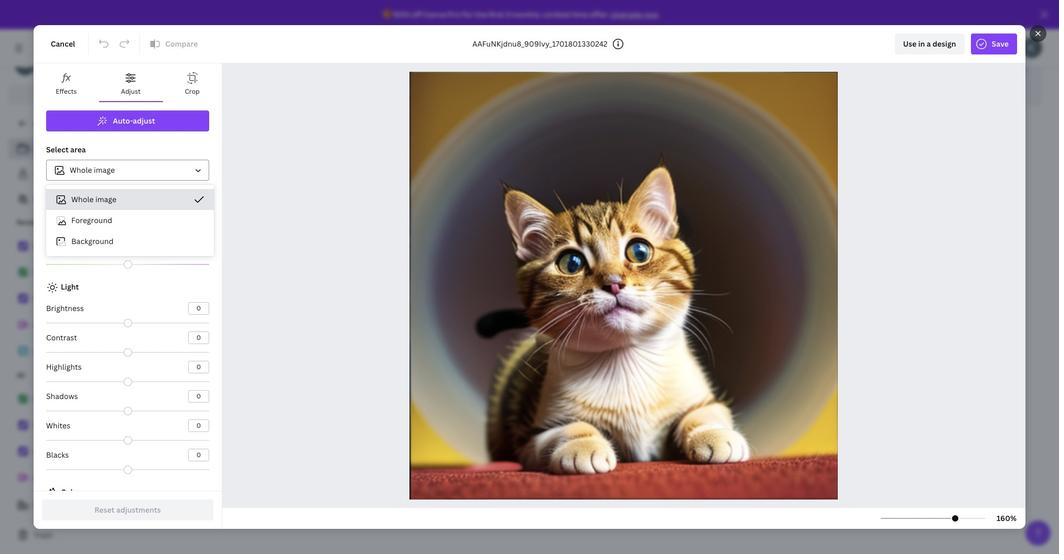 Task type: vqa. For each thing, say whether or not it's contained in the screenshot.
head
no



Task type: describe. For each thing, give the bounding box(es) containing it.
• inside aafunkjdnu8_909ivy_1701801330242.png image • uploaded 9 days ago
[[165, 503, 167, 512]]

rodin.jpg
[[563, 490, 597, 500]]

Brightness text field
[[189, 303, 209, 315]]

create for create a folder to easily organize your personal and team content.
[[157, 45, 181, 55]]

projects for all projects
[[45, 144, 74, 154]]

list containing me thinking
[[8, 236, 136, 363]]

auguste-
[[531, 490, 563, 500]]

light
[[61, 282, 79, 292]]

get canva pro
[[49, 90, 100, 100]]

untitled for me thinking's untitled design link
[[34, 321, 63, 330]]

your projects
[[34, 169, 81, 179]]

shadows
[[46, 392, 78, 402]]

a for create a team
[[59, 501, 63, 511]]

personal
[[42, 55, 73, 65]]

off
[[411, 9, 422, 19]]

months.
[[512, 9, 542, 19]]

• right free
[[57, 67, 60, 76]]

1 horizontal spatial pro
[[448, 9, 461, 19]]

me for second me thinking "link" from the bottom of the page
[[34, 242, 44, 252]]

canva inside button
[[64, 90, 86, 100]]

0 vertical spatial to
[[212, 45, 219, 55]]

background
[[71, 237, 114, 247]]

meme
[[752, 321, 771, 329]]

back
[[34, 119, 50, 129]]

🎁 50% off canva pro for the first 3 months. limited time offer. upgrade now .
[[383, 9, 660, 19]]

5
[[503, 503, 507, 512]]

the
[[475, 9, 488, 19]]

effects button
[[34, 63, 99, 101]]

1 flow link from the top
[[8, 262, 136, 284]]

reset
[[95, 506, 115, 516]]

untitled design link for me thinking
[[8, 315, 136, 337]]

adjust
[[121, 87, 141, 96]]

1 horizontal spatial team
[[341, 45, 359, 55]]

design inside untitled design doc
[[631, 308, 656, 318]]

shared with you
[[34, 194, 91, 204]]

first
[[489, 9, 505, 19]]

stay
[[157, 23, 178, 36]]

0 vertical spatial folder
[[189, 45, 210, 55]]

flow for second flow 'link' from the bottom of the page
[[34, 268, 49, 278]]

create a team
[[34, 501, 83, 511]]

Blacks text field
[[189, 450, 209, 462]]

whole image button
[[46, 189, 214, 210]]

design for me thinking's untitled design link
[[64, 321, 88, 330]]

limited
[[543, 9, 570, 19]]

a for create a folder to easily organize your personal and team content.
[[183, 45, 187, 55]]

3
[[506, 9, 511, 19]]

Highlights text field
[[189, 362, 209, 373]]

a inside button
[[927, 39, 931, 49]]

thinking for first me thinking "link" from the bottom
[[46, 447, 75, 457]]

cancel
[[51, 39, 75, 49]]

1 flyer link from the top
[[8, 289, 136, 311]]

days for g7b8ntapg8a6wmiomieqm2a.jpg
[[357, 503, 371, 512]]

balance
[[83, 194, 112, 204]]

shared with you link
[[8, 189, 136, 210]]

all for all
[[17, 371, 25, 380]]

1 horizontal spatial canva
[[424, 9, 446, 19]]

free •
[[42, 67, 60, 76]]

the-
[[448, 490, 464, 500]]

uploaded for g7b8ntapg8a6wmiomieqm2a.jpg
[[320, 503, 350, 512]]

0 vertical spatial image
[[94, 165, 115, 175]]

aafunkjdnu8_909ivy_1701801330242
[[473, 39, 608, 49]]

create a team button
[[8, 496, 136, 517]]

background button
[[46, 231, 214, 252]]

team inside button
[[65, 501, 83, 511]]

aafunkjdnu8_909ivy_1701801330242.png
[[145, 490, 297, 500]]

use in a design
[[904, 39, 957, 49]]

foreground
[[71, 216, 112, 226]]

designs button
[[145, 171, 216, 192]]

1 me thinking link from the top
[[8, 236, 136, 258]]

your projects link
[[8, 164, 136, 185]]

get
[[49, 90, 62, 100]]

you
[[77, 194, 91, 204]]

g7b8ntapg8a6wmiomieqm2a.jpg
[[297, 490, 418, 500]]

images
[[162, 355, 205, 372]]

Shadows text field
[[189, 391, 209, 403]]

list box containing whole image
[[46, 189, 214, 252]]

folders
[[250, 23, 282, 36]]

all projects
[[34, 144, 74, 154]]

image inside option
[[95, 195, 116, 205]]

days for aafunkjdnu8_909ivy_1701801330242.png
[[205, 503, 219, 512]]

untitled design button for untitled design video
[[448, 307, 504, 320]]

auto-
[[113, 116, 133, 126]]

untitled design video
[[448, 308, 504, 329]]

whole image option
[[46, 189, 214, 210]]

flyer for 2nd 'flyer' 'link' from the top
[[34, 421, 51, 431]]

starred
[[185, 124, 211, 134]]

white balance
[[61, 194, 112, 204]]

stay organized with folders
[[157, 23, 282, 36]]

me thinking button
[[752, 307, 794, 320]]

organized
[[180, 23, 225, 36]]

design for second untitled design link
[[64, 347, 88, 357]]

contrast
[[46, 333, 77, 343]]

folder inside create folder button
[[204, 69, 226, 79]]

uploaded inside the-thinker-statue-by-auguste-rodin.jpg image • uploaded 5 months ago
[[472, 503, 502, 512]]

crop button
[[163, 63, 222, 101]]

image for aafunkjdnu8_909ivy_1701801330242.png
[[145, 503, 163, 512]]

uploaded for aafunkjdnu8_909ivy_1701801330242.png
[[169, 503, 198, 512]]

select
[[46, 145, 69, 155]]

upgrade now button
[[611, 9, 658, 19]]

untitled inside untitled design doc
[[600, 308, 630, 318]]

design inside untitled design video
[[480, 308, 504, 318]]

auto-adjust button
[[46, 111, 209, 132]]

use
[[904, 39, 917, 49]]

doc
[[600, 321, 612, 329]]

months
[[508, 503, 532, 512]]

white
[[61, 194, 82, 204]]

50%
[[394, 9, 410, 19]]

free
[[42, 67, 55, 76]]

reset adjustments button
[[42, 500, 213, 521]]

adjust
[[133, 116, 155, 126]]

me thinking meme
[[752, 308, 794, 329]]

content.
[[360, 45, 390, 55]]

flow for 1st flow 'link' from the bottom
[[34, 395, 49, 405]]

pro inside get canva pro button
[[88, 90, 100, 100]]

design
[[933, 39, 957, 49]]

1 horizontal spatial with
[[227, 23, 248, 36]]

untitled design button for untitled design doc
[[600, 307, 656, 320]]

easily
[[221, 45, 241, 55]]

save
[[992, 39, 1009, 49]]

blacks
[[46, 451, 69, 461]]

aafunkjdnu8_909ivy_1701801330242.png button
[[145, 489, 297, 503]]

whole image inside whole image button
[[71, 195, 116, 205]]



Task type: locate. For each thing, give the bounding box(es) containing it.
2 untitled design link from the top
[[8, 341, 136, 363]]

with inside list
[[60, 194, 76, 204]]

9 inside aafunkjdnu8_909ivy_1701801330242.png image • uploaded 9 days ago
[[200, 503, 204, 512]]

untitled down the blacks
[[34, 474, 63, 484]]

• inside the-thinker-statue-by-auguste-rodin.jpg image • uploaded 5 months ago
[[468, 503, 471, 512]]

organize
[[243, 45, 273, 55]]

flyer link up contrast
[[8, 289, 136, 311]]

0 vertical spatial list
[[8, 138, 136, 210]]

all left select
[[34, 144, 43, 154]]

team
[[341, 45, 359, 55], [65, 501, 83, 511]]

2 flow link from the top
[[8, 389, 136, 411]]

1 me thinking from the top
[[34, 242, 75, 252]]

personal
[[293, 45, 324, 55]]

2 horizontal spatial a
[[927, 39, 931, 49]]

1 vertical spatial flyer
[[34, 421, 51, 431]]

2 vertical spatial thinking
[[46, 447, 75, 457]]

1 horizontal spatial to
[[212, 45, 219, 55]]

thinking down the whites
[[46, 447, 75, 457]]

0 horizontal spatial canva
[[64, 90, 86, 100]]

1 horizontal spatial 9
[[351, 503, 356, 512]]

flow up the whites
[[34, 395, 49, 405]]

untitled design for flyer
[[34, 474, 88, 484]]

with left the you
[[60, 194, 76, 204]]

1 days from the left
[[205, 503, 219, 512]]

0 horizontal spatial team
[[65, 501, 83, 511]]

Whole image button
[[46, 160, 209, 181]]

2 9 from the left
[[351, 503, 356, 512]]

2 horizontal spatial ago
[[533, 503, 544, 512]]

to left easily
[[212, 45, 219, 55]]

2 vertical spatial me
[[34, 447, 44, 457]]

untitled
[[600, 308, 630, 318], [448, 308, 478, 318], [34, 321, 63, 330], [34, 347, 63, 357], [34, 474, 63, 484]]

1 vertical spatial pro
[[88, 90, 100, 100]]

flyer up contrast
[[34, 294, 51, 304]]

ago down aafunkjdnu8_909ivy_1701801330242.png button
[[221, 503, 232, 512]]

pro right effects
[[88, 90, 100, 100]]

list containing flow
[[8, 389, 136, 516]]

thinking down temperature
[[46, 242, 75, 252]]

1 flyer from the top
[[34, 294, 51, 304]]

2 horizontal spatial uploaded
[[472, 503, 502, 512]]

home
[[62, 119, 83, 129]]

foreground option
[[46, 210, 214, 231]]

untitled design link
[[8, 315, 136, 337], [8, 341, 136, 363], [8, 468, 136, 490]]

the-thinker-statue-by-auguste-rodin.jpg image • uploaded 5 months ago
[[448, 490, 597, 512]]

0 vertical spatial whole
[[70, 165, 92, 175]]

2 untitled design from the top
[[34, 347, 88, 357]]

• inside g7b8ntapg8a6wmiomieqm2a.jpg image • uploaded 9 days ago
[[316, 503, 319, 512]]

3 untitled design from the top
[[34, 474, 88, 484]]

whole inside option
[[71, 195, 94, 205]]

2 flyer from the top
[[34, 421, 51, 431]]

2 vertical spatial list
[[8, 389, 136, 516]]

canva right get
[[64, 90, 86, 100]]

1 9 from the left
[[200, 503, 204, 512]]

untitled up video
[[448, 308, 478, 318]]

tint
[[46, 245, 60, 255]]

area
[[70, 145, 86, 155]]

flow link up the whites
[[8, 389, 136, 411]]

ago
[[221, 503, 232, 512], [373, 503, 384, 512], [533, 503, 544, 512]]

uploaded inside g7b8ntapg8a6wmiomieqm2a.jpg image • uploaded 9 days ago
[[320, 503, 350, 512]]

me for first me thinking "link" from the bottom
[[34, 447, 44, 457]]

a down the color
[[59, 501, 63, 511]]

3 untitled design link from the top
[[8, 468, 136, 490]]

1 vertical spatial me thinking
[[34, 447, 75, 457]]

0 vertical spatial untitled design
[[34, 321, 88, 330]]

2 me thinking link from the top
[[8, 442, 136, 464]]

untitled for untitled design link for flow
[[34, 474, 63, 484]]

your
[[34, 169, 50, 179]]

statue-
[[493, 490, 520, 500]]

ago down the auguste-
[[533, 503, 544, 512]]

1 vertical spatial with
[[60, 194, 76, 204]]

0 horizontal spatial all
[[17, 371, 25, 380]]

1 horizontal spatial a
[[183, 45, 187, 55]]

• down g7b8ntapg8a6wmiomieqm2a.jpg button
[[316, 503, 319, 512]]

image up balance
[[94, 165, 115, 175]]

1 vertical spatial untitled design
[[34, 347, 88, 357]]

1 vertical spatial flow link
[[8, 389, 136, 411]]

2 days from the left
[[357, 503, 371, 512]]

ago for aafunkjdnu8_909ivy_1701801330242.png
[[221, 503, 232, 512]]

whites
[[46, 421, 70, 431]]

untitled design button up video
[[448, 307, 504, 320]]

thinking up meme
[[765, 308, 794, 318]]

0 vertical spatial flyer
[[34, 294, 51, 304]]

1 vertical spatial all
[[17, 371, 25, 380]]

0 vertical spatial all
[[34, 144, 43, 154]]

canva
[[424, 9, 446, 19], [64, 90, 86, 100]]

me thinking for first me thinking "link" from the bottom
[[34, 447, 75, 457]]

get canva pro button
[[8, 85, 136, 105]]

.
[[658, 9, 660, 19]]

me left the blacks
[[34, 447, 44, 457]]

0 vertical spatial me thinking link
[[8, 236, 136, 258]]

thinking for second me thinking "link" from the bottom of the page
[[46, 242, 75, 252]]

0 vertical spatial projects
[[45, 144, 74, 154]]

list box
[[46, 189, 214, 252]]

1 vertical spatial create
[[178, 69, 202, 79]]

list containing all projects
[[8, 138, 136, 210]]

compare button
[[144, 34, 206, 55]]

ago inside the-thinker-statue-by-auguste-rodin.jpg image • uploaded 5 months ago
[[533, 503, 544, 512]]

temperature
[[46, 216, 92, 226]]

160%
[[997, 514, 1017, 524]]

1 vertical spatial folder
[[204, 69, 226, 79]]

me up meme
[[752, 308, 763, 318]]

untitled design up contrast
[[34, 321, 88, 330]]

image inside g7b8ntapg8a6wmiomieqm2a.jpg image • uploaded 9 days ago
[[297, 503, 315, 512]]

untitled up contrast
[[34, 321, 63, 330]]

with up easily
[[227, 23, 248, 36]]

flyer up the blacks
[[34, 421, 51, 431]]

ago for g7b8ntapg8a6wmiomieqm2a.jpg
[[373, 503, 384, 512]]

the-thinker-statue-by-auguste-rodin.jpg button
[[448, 489, 597, 503]]

flyer for 1st 'flyer' 'link' from the top
[[34, 294, 51, 304]]

ago inside g7b8ntapg8a6wmiomieqm2a.jpg image • uploaded 9 days ago
[[373, 503, 384, 512]]

with
[[227, 23, 248, 36], [60, 194, 76, 204]]

background option
[[46, 231, 214, 252]]

0 vertical spatial flow
[[34, 268, 49, 278]]

flow
[[34, 268, 49, 278], [34, 395, 49, 405]]

auto-adjust
[[113, 116, 155, 126]]

days down g7b8ntapg8a6wmiomieqm2a.jpg button
[[357, 503, 371, 512]]

160% button
[[990, 511, 1024, 528]]

1 vertical spatial thinking
[[765, 308, 794, 318]]

2 me thinking from the top
[[34, 447, 75, 457]]

1 vertical spatial me
[[752, 308, 763, 318]]

0 vertical spatial thinking
[[46, 242, 75, 252]]

0 horizontal spatial a
[[59, 501, 63, 511]]

canva right off
[[424, 9, 446, 19]]

untitled design up the color
[[34, 474, 88, 484]]

adjust button
[[99, 63, 163, 101]]

me thinking link down temperature
[[8, 236, 136, 258]]

me thinking down temperature
[[34, 242, 75, 252]]

1 horizontal spatial untitled design button
[[600, 307, 656, 320]]

🎁
[[383, 9, 392, 19]]

a
[[927, 39, 931, 49], [183, 45, 187, 55], [59, 501, 63, 511]]

days down aafunkjdnu8_909ivy_1701801330242.png button
[[205, 503, 219, 512]]

shared
[[34, 194, 59, 204]]

crop
[[185, 87, 200, 96]]

effects
[[56, 87, 77, 96]]

1 vertical spatial list
[[8, 236, 136, 363]]

2 vertical spatial create
[[34, 501, 57, 511]]

None search field
[[556, 38, 870, 59]]

1 list from the top
[[8, 138, 136, 210]]

for
[[462, 9, 474, 19]]

0 horizontal spatial uploaded
[[169, 503, 198, 512]]

0 horizontal spatial ago
[[221, 503, 232, 512]]

brightness
[[46, 304, 84, 314]]

2 vertical spatial untitled design link
[[8, 468, 136, 490]]

uploaded down aafunkjdnu8_909ivy_1701801330242.png button
[[169, 503, 198, 512]]

image inside aafunkjdnu8_909ivy_1701801330242.png image • uploaded 9 days ago
[[145, 503, 163, 512]]

folder down organized
[[189, 45, 210, 55]]

me thinking for second me thinking "link" from the bottom of the page
[[34, 242, 75, 252]]

0 horizontal spatial image
[[145, 503, 163, 512]]

folder
[[189, 45, 210, 55], [204, 69, 226, 79]]

all for all projects
[[34, 144, 43, 154]]

1 horizontal spatial image
[[297, 503, 315, 512]]

1 vertical spatial flow
[[34, 395, 49, 405]]

9 for aafunkjdnu8_909ivy_1701801330242.png
[[200, 503, 204, 512]]

0 horizontal spatial days
[[205, 503, 219, 512]]

image
[[94, 165, 115, 175], [95, 195, 116, 205]]

select area
[[46, 145, 86, 155]]

to
[[212, 45, 219, 55], [52, 119, 60, 129]]

whole image down area
[[70, 165, 115, 175]]

adjustments
[[116, 506, 161, 516]]

2 flyer link from the top
[[8, 415, 136, 437]]

team right and
[[341, 45, 359, 55]]

ago inside aafunkjdnu8_909ivy_1701801330242.png image • uploaded 9 days ago
[[221, 503, 232, 512]]

1 vertical spatial flyer link
[[8, 415, 136, 437]]

use in a design button
[[895, 34, 965, 55]]

compare
[[165, 39, 198, 49]]

0 horizontal spatial untitled design button
[[448, 307, 504, 320]]

1 horizontal spatial uploaded
[[320, 503, 350, 512]]

flow down tint
[[34, 268, 49, 278]]

images button
[[145, 354, 211, 375]]

top level navigation element
[[92, 38, 421, 59]]

whole
[[70, 165, 92, 175], [71, 195, 94, 205]]

flyer link down the "shadows"
[[8, 415, 136, 437]]

2 list from the top
[[8, 236, 136, 363]]

1 untitled design from the top
[[34, 321, 88, 330]]

untitled design link for flow
[[8, 468, 136, 490]]

g7b8ntapg8a6wmiomieqm2a.jpg button
[[297, 489, 418, 503]]

1 vertical spatial me thinking link
[[8, 442, 136, 464]]

untitled design for flow
[[34, 321, 88, 330]]

Whites text field
[[189, 421, 209, 432]]

create for create a team
[[34, 501, 57, 511]]

cancel button
[[42, 34, 84, 55]]

folder down easily
[[204, 69, 226, 79]]

create for create folder
[[178, 69, 202, 79]]

create a folder to easily organize your personal and team content.
[[157, 45, 390, 55]]

untitled for second untitled design link
[[34, 347, 63, 357]]

team down the color
[[65, 501, 83, 511]]

flow link down tint
[[8, 262, 136, 284]]

1 vertical spatial canva
[[64, 90, 86, 100]]

to right back
[[52, 119, 60, 129]]

all
[[34, 144, 43, 154], [17, 371, 25, 380]]

uploaded inside aafunkjdnu8_909ivy_1701801330242.png image • uploaded 9 days ago
[[169, 503, 198, 512]]

0 horizontal spatial to
[[52, 119, 60, 129]]

days
[[205, 503, 219, 512], [357, 503, 371, 512]]

create folder
[[178, 69, 226, 79]]

a down organized
[[183, 45, 187, 55]]

in
[[919, 39, 925, 49]]

1 vertical spatial image
[[95, 195, 116, 205]]

save button
[[971, 34, 1018, 55]]

me inside me thinking meme
[[752, 308, 763, 318]]

9
[[200, 503, 204, 512], [351, 503, 356, 512]]

0 horizontal spatial 9
[[200, 503, 204, 512]]

0 vertical spatial me
[[34, 242, 44, 252]]

a right 'in'
[[927, 39, 931, 49]]

whole image
[[70, 165, 115, 175], [71, 195, 116, 205]]

1 vertical spatial projects
[[51, 169, 81, 179]]

untitled inside untitled design video
[[448, 308, 478, 318]]

0 horizontal spatial pro
[[88, 90, 100, 100]]

0 vertical spatial team
[[341, 45, 359, 55]]

0 vertical spatial pro
[[448, 9, 461, 19]]

•
[[57, 67, 60, 76], [165, 503, 167, 512], [316, 503, 319, 512], [468, 503, 471, 512]]

a inside button
[[59, 501, 63, 511]]

untitled down contrast
[[34, 347, 63, 357]]

9 down aafunkjdnu8_909ivy_1701801330242.png button
[[200, 503, 204, 512]]

me thinking link
[[8, 236, 136, 258], [8, 442, 136, 464]]

list
[[8, 138, 136, 210], [8, 236, 136, 363], [8, 389, 136, 516]]

ago down g7b8ntapg8a6wmiomieqm2a.jpg button
[[373, 503, 384, 512]]

aafunkjdnu8_909ivy_1701801330242.png image • uploaded 9 days ago
[[145, 490, 297, 512]]

create
[[157, 45, 181, 55], [178, 69, 202, 79], [34, 501, 57, 511]]

untitled design button up 'doc' at the bottom of page
[[600, 307, 656, 320]]

0 vertical spatial canva
[[424, 9, 446, 19]]

whiteboard
[[145, 321, 180, 329]]

untitled design doc
[[600, 308, 656, 329]]

Contrast text field
[[189, 333, 209, 344]]

untitled design
[[34, 321, 88, 330], [34, 347, 88, 357], [34, 474, 88, 484]]

highlights
[[46, 362, 82, 372]]

1 vertical spatial to
[[52, 119, 60, 129]]

trash link
[[8, 526, 136, 547]]

uploaded down g7b8ntapg8a6wmiomieqm2a.jpg button
[[320, 503, 350, 512]]

9 inside g7b8ntapg8a6wmiomieqm2a.jpg image • uploaded 9 days ago
[[351, 503, 356, 512]]

3 list from the top
[[8, 389, 136, 516]]

1 vertical spatial untitled design link
[[8, 341, 136, 363]]

2 horizontal spatial image
[[448, 503, 467, 512]]

create up crop
[[178, 69, 202, 79]]

uploaded down thinker-
[[472, 503, 502, 512]]

thinker-
[[464, 490, 493, 500]]

thinking
[[46, 242, 75, 252], [765, 308, 794, 318], [46, 447, 75, 457]]

image for g7b8ntapg8a6wmiomieqm2a.jpg
[[297, 503, 315, 512]]

thinking inside me thinking meme
[[765, 308, 794, 318]]

reset adjustments
[[95, 506, 161, 516]]

• right adjustments
[[165, 503, 167, 512]]

1
[[70, 67, 73, 76]]

untitled design down contrast
[[34, 347, 88, 357]]

0 vertical spatial flyer link
[[8, 289, 136, 311]]

0 vertical spatial flow link
[[8, 262, 136, 284]]

g7b8ntapg8a6wmiomieqm2a.jpg image • uploaded 9 days ago
[[297, 490, 418, 512]]

pro left for
[[448, 9, 461, 19]]

create down stay
[[157, 45, 181, 55]]

untitled up 'doc' at the bottom of page
[[600, 308, 630, 318]]

0 vertical spatial with
[[227, 23, 248, 36]]

0 vertical spatial untitled design link
[[8, 315, 136, 337]]

foreground button
[[46, 210, 214, 231]]

create up trash
[[34, 501, 57, 511]]

1 untitled design link from the top
[[8, 315, 136, 337]]

back to home
[[34, 119, 83, 129]]

0 vertical spatial create
[[157, 45, 181, 55]]

1 vertical spatial whole image
[[71, 195, 116, 205]]

2 flow from the top
[[34, 395, 49, 405]]

1 flow from the top
[[34, 268, 49, 278]]

1 vertical spatial whole
[[71, 195, 94, 205]]

2 vertical spatial untitled design
[[34, 474, 88, 484]]

0 vertical spatial me thinking
[[34, 242, 75, 252]]

me thinking down the whites
[[34, 447, 75, 457]]

all left highlights
[[17, 371, 25, 380]]

0 horizontal spatial with
[[60, 194, 76, 204]]

flyer
[[34, 294, 51, 304], [34, 421, 51, 431]]

image inside the-thinker-statue-by-auguste-rodin.jpg image • uploaded 5 months ago
[[448, 503, 467, 512]]

image right the you
[[95, 195, 116, 205]]

9 down g7b8ntapg8a6wmiomieqm2a.jpg button
[[351, 503, 356, 512]]

9 for g7b8ntapg8a6wmiomieqm2a.jpg
[[351, 503, 356, 512]]

projects for your projects
[[51, 169, 81, 179]]

design for untitled design link for flow
[[64, 474, 88, 484]]

days inside g7b8ntapg8a6wmiomieqm2a.jpg image • uploaded 9 days ago
[[357, 503, 371, 512]]

1 vertical spatial team
[[65, 501, 83, 511]]

trash
[[34, 531, 53, 541]]

1 horizontal spatial ago
[[373, 503, 384, 512]]

whole image inside the whole image button
[[70, 165, 115, 175]]

• down thinker-
[[468, 503, 471, 512]]

whole image up foreground
[[71, 195, 116, 205]]

1 horizontal spatial all
[[34, 144, 43, 154]]

1 horizontal spatial days
[[357, 503, 371, 512]]

to inside "back to home" link
[[52, 119, 60, 129]]

me thinking link down the whites
[[8, 442, 136, 464]]

days inside aafunkjdnu8_909ivy_1701801330242.png image • uploaded 9 days ago
[[205, 503, 219, 512]]

projects inside "link"
[[51, 169, 81, 179]]

me left tint
[[34, 242, 44, 252]]

image
[[145, 503, 163, 512], [297, 503, 315, 512], [448, 503, 467, 512]]

0 vertical spatial whole image
[[70, 165, 115, 175]]

all inside list
[[34, 144, 43, 154]]

starred link
[[145, 110, 287, 148]]

whiteboard button
[[143, 198, 284, 330]]



